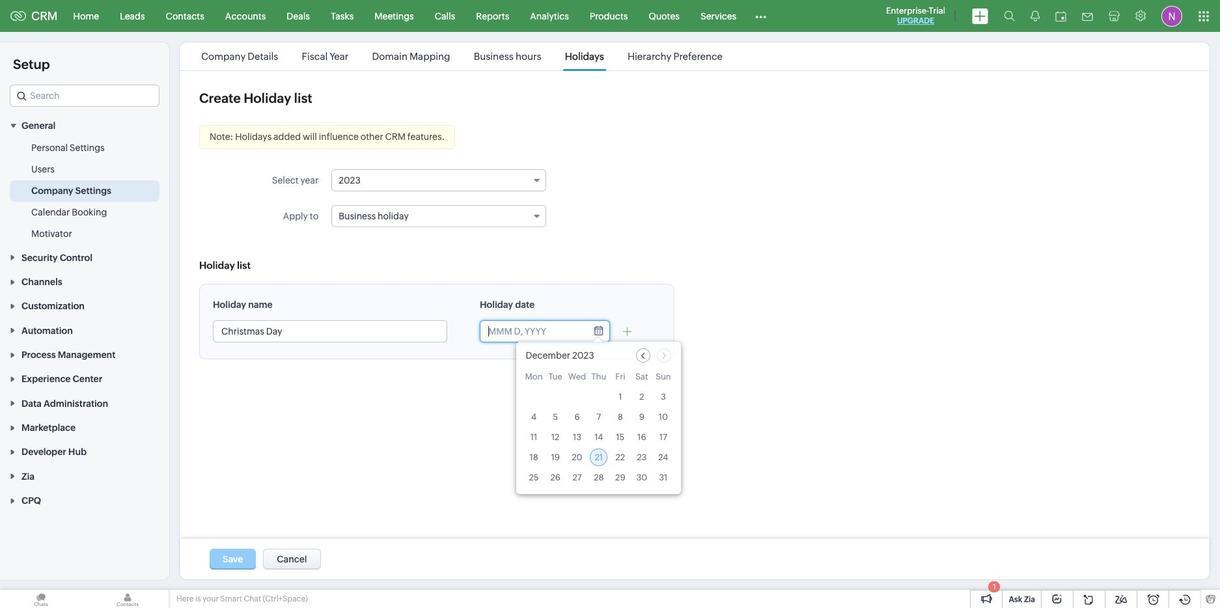 Task type: locate. For each thing, give the bounding box(es) containing it.
list
[[190, 42, 735, 70]]

grid
[[516, 369, 681, 494]]

mails element
[[1075, 1, 1101, 31]]

search image
[[1004, 10, 1015, 21]]

saturday column header
[[633, 372, 651, 386]]

create menu image
[[972, 8, 989, 24]]

none field search
[[10, 85, 160, 107]]

thursday column header
[[590, 372, 608, 386]]

tuesday column header
[[547, 372, 564, 386]]

region
[[0, 138, 169, 245]]

sunday column header
[[655, 372, 672, 386]]

Search text field
[[10, 85, 159, 106]]

wednesday column header
[[568, 372, 586, 386]]

chats image
[[0, 590, 82, 608]]

search element
[[996, 0, 1023, 32]]

4 row from the top
[[525, 429, 672, 446]]

friday column header
[[612, 372, 629, 386]]

contacts image
[[87, 590, 169, 608]]

row
[[525, 372, 672, 386], [525, 388, 672, 406], [525, 408, 672, 426], [525, 429, 672, 446], [525, 449, 672, 466], [525, 469, 672, 486]]

Holiday name text field
[[214, 321, 447, 342]]

None field
[[10, 85, 160, 107], [332, 169, 546, 191], [332, 205, 546, 227], [332, 169, 546, 191], [332, 205, 546, 227]]



Task type: vqa. For each thing, say whether or not it's contained in the screenshot.
Mails Element
yes



Task type: describe. For each thing, give the bounding box(es) containing it.
Other Modules field
[[747, 6, 775, 26]]

signals element
[[1023, 0, 1048, 32]]

3 row from the top
[[525, 408, 672, 426]]

2 row from the top
[[525, 388, 672, 406]]

profile image
[[1162, 6, 1183, 26]]

mails image
[[1082, 13, 1093, 21]]

create menu element
[[964, 0, 996, 32]]

monday column header
[[525, 372, 543, 386]]

1 row from the top
[[525, 372, 672, 386]]

signals image
[[1031, 10, 1040, 21]]

5 row from the top
[[525, 449, 672, 466]]

MMM d, yyyy text field
[[481, 321, 585, 342]]

calendar image
[[1056, 11, 1067, 21]]

profile element
[[1154, 0, 1190, 32]]

6 row from the top
[[525, 469, 672, 486]]



